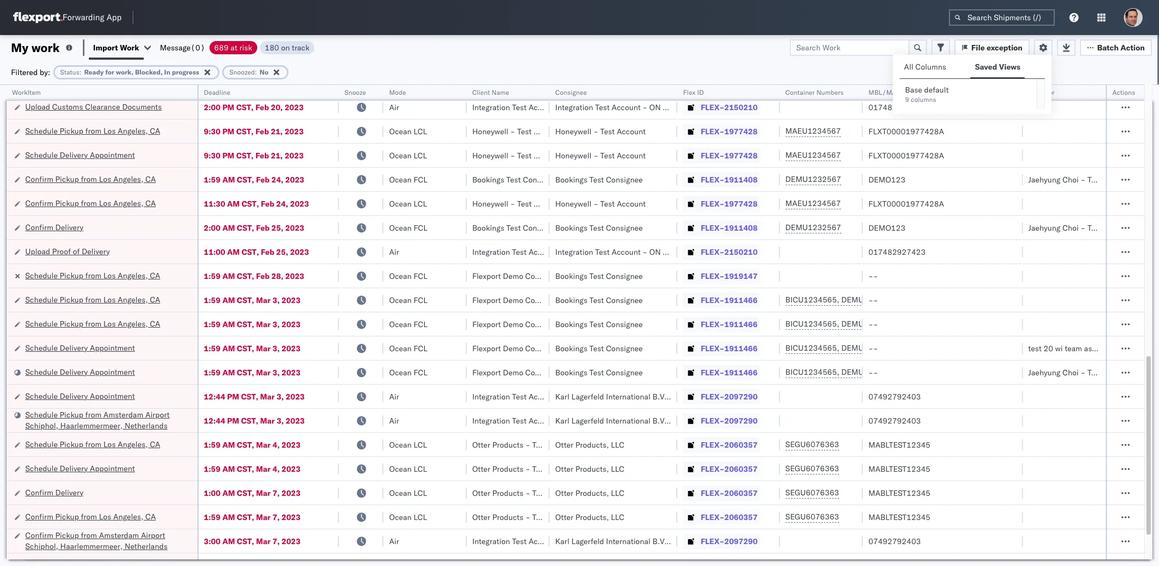 Task type: describe. For each thing, give the bounding box(es) containing it.
flxt00001977428a for schedule pickup from los angeles, ca
[[869, 126, 944, 136]]

confirm pickup from amsterdam airport schiphol, haarlemmermeer, netherlands
[[25, 531, 168, 552]]

feb left 20,
[[255, 102, 269, 112]]

upload proof of delivery
[[25, 247, 110, 257]]

resize handle column header for mbl/mawb numbers button
[[1010, 85, 1023, 567]]

4 fcl from the top
[[414, 295, 428, 305]]

wi
[[1055, 344, 1063, 354]]

1 confirm from the top
[[25, 174, 53, 184]]

all
[[904, 62, 914, 72]]

numbers for container numbers
[[817, 88, 844, 97]]

confirm pickup from amsterdam airport schiphol, haarlemmermeer, netherlands button
[[25, 530, 183, 553]]

5 schedule delivery appointment button from the top
[[25, 391, 135, 403]]

risk
[[239, 43, 252, 52]]

2 flex- from the top
[[701, 102, 725, 112]]

container numbers button
[[780, 86, 852, 97]]

3 age from the top
[[1147, 368, 1159, 378]]

20,
[[271, 102, 283, 112]]

12 flex- from the top
[[701, 344, 725, 354]]

12:44 pm cst, mar 3, 2023 for schedule delivery appointment
[[204, 392, 305, 402]]

exception
[[987, 43, 1023, 52]]

4 schedule delivery appointment link from the top
[[25, 367, 135, 378]]

7, for 1:59 am cst, mar 7, 2023
[[273, 513, 280, 523]]

2150210 for 2:00 pm cst, feb 20, 2023
[[725, 102, 758, 112]]

07492792403 for schedule delivery appointment
[[869, 392, 921, 402]]

4 flex- from the top
[[701, 151, 725, 160]]

2097290 for schedule delivery appointment
[[725, 392, 758, 402]]

flexport. image
[[13, 12, 63, 23]]

age for confirm delivery
[[1147, 223, 1159, 233]]

1:00
[[204, 489, 221, 498]]

13 flex- from the top
[[701, 368, 725, 378]]

2 otter products - test account from the top
[[472, 464, 578, 474]]

5 ocean from the top
[[389, 223, 412, 233]]

schedule for 4th schedule delivery appointment link
[[25, 367, 58, 377]]

saved views button
[[971, 57, 1025, 78]]

6 lcl from the top
[[414, 489, 427, 498]]

feb up 11:30 am cst, feb 24, 2023
[[256, 175, 270, 185]]

flex
[[683, 88, 696, 97]]

track
[[292, 43, 310, 52]]

2 confirm delivery button from the top
[[25, 488, 83, 500]]

jaehyung for 2:00 am cst, feb 25, 2023
[[1029, 223, 1061, 233]]

2001714
[[725, 78, 758, 88]]

my
[[11, 40, 28, 55]]

flex-2097290 for confirm pickup from amsterdam airport schiphol, haarlemmermeer, netherlands
[[701, 537, 758, 547]]

demo for 4th schedule delivery appointment link
[[503, 368, 523, 378]]

international for schedule pickup from amsterdam airport schiphol, haarlemmermeer, netherlands
[[606, 416, 651, 426]]

7 lcl from the top
[[414, 513, 427, 523]]

documents
[[122, 102, 162, 112]]

confirm pickup from los angeles, ca link for 11:30 am cst, feb 24, 2023
[[25, 198, 156, 209]]

flex-1919147
[[701, 271, 758, 281]]

1 flex- from the top
[[701, 78, 725, 88]]

resize handle column header for client name button
[[537, 85, 550, 567]]

b.v for schedule pickup from amsterdam airport schiphol, haarlemmermeer, netherlands
[[653, 416, 665, 426]]

mbl/mawb
[[869, 88, 907, 97]]

(0)
[[191, 43, 205, 52]]

ca for 1st schedule pickup from los angeles, ca link
[[150, 126, 160, 136]]

feb down no
[[255, 78, 269, 88]]

resize handle column header for workitem button
[[184, 85, 197, 567]]

resize handle column header for flex id "button"
[[767, 85, 780, 567]]

workitem button
[[7, 86, 186, 97]]

11:00 am cst, feb 25, 2023
[[204, 247, 309, 257]]

all columns
[[904, 62, 947, 72]]

2 1977428 from the top
[[725, 151, 758, 160]]

client name
[[472, 88, 509, 97]]

4 schedule delivery appointment button from the top
[[25, 367, 135, 379]]

clearance
[[85, 102, 120, 112]]

upload for upload customs clearance documents
[[25, 102, 50, 112]]

3 resize handle column header from the left
[[371, 85, 384, 567]]

4 schedule pickup from los angeles, ca link from the top
[[25, 319, 160, 329]]

5 1:59 from the top
[[204, 344, 221, 354]]

1 9:30 from the top
[[204, 126, 221, 136]]

2 1911466 from the top
[[725, 320, 758, 329]]

file
[[972, 43, 985, 52]]

689
[[214, 43, 229, 52]]

07492792403 for schedule pickup from amsterdam airport schiphol, haarlemmermeer, netherlands
[[869, 416, 921, 426]]

1 ocean fcl from the top
[[389, 175, 428, 185]]

haarlemmermeer, for schedule
[[60, 421, 123, 431]]

8 ocean from the top
[[389, 320, 412, 329]]

7 ocean fcl from the top
[[389, 368, 428, 378]]

2 schedule pickup from los angeles, ca link from the top
[[25, 270, 160, 281]]

saved
[[975, 62, 997, 72]]

11:30 am cst, feb 24, 2023
[[204, 199, 309, 209]]

container
[[786, 88, 815, 97]]

schedule delivery appointment for fourth schedule delivery appointment link from the bottom of the page
[[25, 343, 135, 353]]

maeu1234567 for confirm pickup from los angeles, ca
[[786, 199, 841, 209]]

my work
[[11, 40, 60, 55]]

app
[[107, 12, 122, 23]]

appointment for 4th schedule delivery appointment link
[[90, 367, 135, 377]]

karl lagerfeld international b.v c/o bleckmann for confirm pickup from amsterdam airport schiphol, haarlemmermeer, netherlands
[[555, 537, 721, 547]]

confirm for 1:59 am cst, mar 7, 2023
[[25, 512, 53, 522]]

2 otter products, llc from the top
[[555, 464, 625, 474]]

19 flex- from the top
[[701, 513, 725, 523]]

3 otter products, llc from the top
[[555, 489, 625, 498]]

base
[[905, 85, 922, 95]]

9
[[905, 95, 909, 104]]

delivery inside button
[[82, 247, 110, 257]]

1 air from the top
[[389, 78, 399, 88]]

14 ocean from the top
[[389, 513, 412, 523]]

schedule delivery appointment for 4th schedule delivery appointment link
[[25, 367, 135, 377]]

flexport demo consignee for 4th schedule delivery appointment link
[[472, 368, 562, 378]]

choi for 1:59 am cst, feb 24, 2023
[[1063, 175, 1079, 185]]

6 schedule delivery appointment button from the top
[[25, 463, 135, 475]]

mode
[[389, 88, 406, 97]]

pickup for second schedule pickup from los angeles, ca link from the top
[[60, 271, 83, 281]]

c/o for schedule delivery appointment
[[667, 392, 680, 402]]

demo for 4th schedule pickup from los angeles, ca link from the top
[[503, 320, 523, 329]]

confirm delivery for first confirm delivery link from the bottom
[[25, 488, 83, 498]]

1 otter products, llc from the top
[[555, 440, 625, 450]]

5 flex- from the top
[[701, 175, 725, 185]]

pm for 1st schedule pickup from los angeles, ca link
[[222, 126, 234, 136]]

ca for second schedule pickup from los angeles, ca link from the top
[[150, 271, 160, 281]]

blocked,
[[135, 68, 163, 76]]

resize handle column header for deadline button
[[326, 85, 339, 567]]

for
[[105, 68, 114, 76]]

1 schedule pickup from los angeles, ca button from the top
[[25, 125, 160, 137]]

5 fcl from the top
[[414, 320, 428, 329]]

3 mabltest12345 from the top
[[869, 489, 931, 498]]

2097290 for schedule pickup from amsterdam airport schiphol, haarlemmermeer, netherlands
[[725, 416, 758, 426]]

4 otter products, llc from the top
[[555, 513, 625, 523]]

from for fifth schedule pickup from los angeles, ca link from the top
[[85, 440, 101, 450]]

1 21, from the top
[[271, 126, 283, 136]]

id
[[697, 88, 704, 97]]

12:44 for schedule pickup from amsterdam airport schiphol, haarlemmermeer, netherlands
[[204, 416, 225, 426]]

upload customs clearance documents link
[[25, 101, 162, 112]]

forwarding app link
[[13, 12, 122, 23]]

appointment for sixth schedule delivery appointment link from the top of the page
[[90, 464, 135, 474]]

14 flex- from the top
[[701, 392, 725, 402]]

1 products, from the top
[[576, 440, 609, 450]]

1919147
[[725, 271, 758, 281]]

destination for confirm delivery
[[1104, 223, 1145, 233]]

017482927423 for 2:00 pm cst, feb 20, 2023
[[869, 102, 926, 112]]

28,
[[272, 271, 283, 281]]

6 flex- from the top
[[701, 199, 725, 209]]

filtered by:
[[11, 67, 50, 77]]

2 ocean lcl from the top
[[389, 151, 427, 160]]

3, for 4th schedule pickup from los angeles, ca link from the top
[[273, 320, 280, 329]]

bicu1234565, demu1232567 for 4th schedule pickup from los angeles, ca link from the top
[[786, 319, 897, 329]]

feb left 28,
[[256, 271, 270, 281]]

2:30
[[204, 78, 221, 88]]

3 flex-1911466 from the top
[[701, 344, 758, 354]]

feb up 28,
[[261, 247, 274, 257]]

1 confirm delivery link from the top
[[25, 222, 83, 233]]

2 products from the top
[[492, 464, 524, 474]]

confirm pickup from los angeles, ca link for 1:59 am cst, mar 7, 2023
[[25, 512, 156, 523]]

flex-1977428 for confirm pickup from los angeles, ca
[[701, 199, 758, 209]]

2:30 pm cst, feb 17, 2023
[[204, 78, 304, 88]]

3 schedule pickup from los angeles, ca link from the top
[[25, 294, 160, 305]]

1:59 am cst, feb 24, 2023
[[204, 175, 304, 185]]

maeu1234567 for schedule pickup from los angeles, ca
[[786, 126, 841, 136]]

1 bicu1234565, from the top
[[786, 295, 840, 305]]

3:00
[[204, 537, 221, 547]]

4 1:59 from the top
[[204, 320, 221, 329]]

1 confirm delivery button from the top
[[25, 222, 83, 234]]

2 ocean from the top
[[389, 151, 412, 160]]

flex-2001714
[[701, 78, 758, 88]]

2:00 am cst, feb 25, 2023
[[204, 223, 304, 233]]

2 flex-1911466 from the top
[[701, 320, 758, 329]]

3 ocean fcl from the top
[[389, 271, 428, 281]]

feb down 2:00 pm cst, feb 20, 2023
[[255, 126, 269, 136]]

flexport for 2nd schedule pickup from los angeles, ca button from the top of the page
[[472, 295, 501, 305]]

upload proof of delivery button
[[25, 246, 110, 258]]

message (0)
[[160, 43, 205, 52]]

11:00
[[204, 247, 225, 257]]

1 schedule delivery appointment link from the top
[[25, 77, 135, 88]]

4 ocean fcl from the top
[[389, 295, 428, 305]]

1:59 am cst, feb 28, 2023
[[204, 271, 304, 281]]

4 air from the top
[[389, 392, 399, 402]]

1:59 am cst, mar 4, 2023 for schedule pickup from los angeles, ca
[[204, 440, 301, 450]]

18 flex- from the top
[[701, 489, 725, 498]]

pickup for 1st schedule pickup from los angeles, ca link
[[60, 126, 83, 136]]

western
[[650, 78, 678, 88]]

pm for second schedule delivery appointment link from the bottom
[[227, 392, 239, 402]]

4 flex-1911466 from the top
[[701, 368, 758, 378]]

Search Work text field
[[790, 39, 910, 56]]

1 flex-1911466 from the top
[[701, 295, 758, 305]]

3 2060357 from the top
[[725, 489, 758, 498]]

3 destination from the top
[[1104, 368, 1145, 378]]

1 segu6076363 from the top
[[786, 440, 839, 450]]

columns
[[911, 95, 936, 104]]

confirm for 11:30 am cst, feb 24, 2023
[[25, 198, 53, 208]]

9 1:59 from the top
[[204, 513, 221, 523]]

upload customs clearance documents button
[[25, 101, 162, 113]]

7 fcl from the top
[[414, 368, 428, 378]]

client name button
[[467, 86, 539, 97]]

2150210 for 11:00 am cst, feb 25, 2023
[[725, 247, 758, 257]]

20
[[1044, 344, 1053, 354]]

2 21, from the top
[[271, 151, 283, 160]]

views
[[999, 62, 1021, 72]]

status
[[60, 68, 79, 76]]

2 segu6076363 from the top
[[786, 464, 839, 474]]

3 products, from the top
[[576, 489, 609, 498]]

confirm pickup from los angeles, ca for 11:30 am cst, feb 24, 2023
[[25, 198, 156, 208]]

pickup for fifth schedule pickup from los angeles, ca link from the top
[[60, 440, 83, 450]]

confirm for 3:00 am cst, mar 7, 2023
[[25, 531, 53, 541]]

upload proof of delivery link
[[25, 246, 110, 257]]

mawb1234
[[869, 78, 912, 88]]

flexport demo consignee for 4th schedule pickup from los angeles, ca link from the top
[[472, 320, 562, 329]]

schedule for 4th schedule pickup from los angeles, ca link from the top
[[25, 319, 58, 329]]

1:00 am cst, mar 7, 2023
[[204, 489, 301, 498]]

work,
[[116, 68, 133, 76]]

flex-1911408 for 1:59 am cst, feb 24, 2023
[[701, 175, 758, 185]]

from for 1st schedule pickup from los angeles, ca link
[[85, 126, 101, 136]]

pm for upload customs clearance documents link
[[222, 102, 234, 112]]

schiphol, for schedule
[[25, 421, 58, 431]]

3 air from the top
[[389, 247, 399, 257]]

name
[[492, 88, 509, 97]]

1 1:59 from the top
[[204, 175, 221, 185]]

2 9:30 from the top
[[204, 151, 221, 160]]

flex-2097290 for schedule pickup from amsterdam airport schiphol, haarlemmermeer, netherlands
[[701, 416, 758, 426]]

schedule for second schedule pickup from los angeles, ca link from the top
[[25, 271, 58, 281]]

of
[[73, 247, 80, 257]]

1 -- from the top
[[869, 271, 878, 281]]

resize handle column header for container numbers button in the right top of the page
[[850, 85, 863, 567]]

4 lcl from the top
[[414, 440, 427, 450]]

schedule delivery appointment for 2nd schedule delivery appointment link
[[25, 150, 135, 160]]

3 lcl from the top
[[414, 199, 427, 209]]

schedule delivery appointment for second schedule delivery appointment link from the bottom
[[25, 391, 135, 401]]

1 mabltest12345 from the top
[[869, 440, 931, 450]]

base default 9 columns
[[905, 85, 949, 104]]

2 flex-1977428 from the top
[[701, 151, 758, 160]]

4 schedule pickup from los angeles, ca from the top
[[25, 319, 160, 329]]

upload customs clearance documents
[[25, 102, 162, 112]]

c/o for confirm pickup from amsterdam airport schiphol, haarlemmermeer, netherlands
[[667, 537, 680, 547]]

default
[[924, 85, 949, 95]]

7, for 1:00 am cst, mar 7, 2023
[[273, 489, 280, 498]]

flex-2150210 for 11:00 am cst, feb 25, 2023
[[701, 247, 758, 257]]

airport for confirm pickup from amsterdam airport schiphol, haarlemmermeer, netherlands
[[141, 531, 165, 541]]

1 schedule pickup from los angeles, ca from the top
[[25, 126, 160, 136]]

client
[[472, 88, 490, 97]]

container numbers
[[786, 88, 844, 97]]

integration test account - karl lagerfeld for confirm pickup from amsterdam airport schiphol, haarlemmermeer, netherlands
[[472, 537, 615, 547]]

2 mabltest12345 from the top
[[869, 464, 931, 474]]

2 air from the top
[[389, 102, 399, 112]]

9 ocean from the top
[[389, 344, 412, 354]]

columns
[[916, 62, 947, 72]]

2 1:59 from the top
[[204, 271, 221, 281]]

1 1:59 am cst, mar 3, 2023 from the top
[[204, 295, 301, 305]]

team
[[1065, 344, 1082, 354]]

filtered
[[11, 67, 38, 77]]

5 schedule delivery appointment link from the top
[[25, 391, 135, 402]]



Task type: locate. For each thing, give the bounding box(es) containing it.
air
[[389, 78, 399, 88], [389, 102, 399, 112], [389, 247, 399, 257], [389, 392, 399, 402], [389, 416, 399, 426], [389, 537, 399, 547]]

0 vertical spatial international
[[606, 392, 651, 402]]

1 vertical spatial amsterdam
[[99, 531, 139, 541]]

9 schedule from the top
[[25, 391, 58, 401]]

0 vertical spatial amsterdam
[[103, 410, 143, 420]]

confirm pickup from los angeles, ca button for 1:59 am cst, mar 7, 2023
[[25, 512, 156, 524]]

6 1:59 from the top
[[204, 368, 221, 378]]

1 vertical spatial flex-2097290
[[701, 416, 758, 426]]

delivery
[[60, 78, 88, 88], [60, 150, 88, 160], [55, 222, 83, 232], [82, 247, 110, 257], [60, 343, 88, 353], [60, 367, 88, 377], [60, 391, 88, 401], [60, 464, 88, 474], [55, 488, 83, 498]]

actions
[[1113, 88, 1135, 97]]

25, down 11:30 am cst, feb 24, 2023
[[272, 223, 283, 233]]

25, for 2:00 am cst, feb 25, 2023
[[272, 223, 283, 233]]

2 vertical spatial integration test account - karl lagerfeld
[[472, 537, 615, 547]]

2 vertical spatial c/o
[[667, 537, 680, 547]]

at
[[231, 43, 237, 52]]

schedule for fourth schedule delivery appointment link from the bottom of the page
[[25, 343, 58, 353]]

1 netherlands from the top
[[125, 421, 168, 431]]

2 schiphol, from the top
[[25, 542, 58, 552]]

6 resize handle column header from the left
[[665, 85, 678, 567]]

4 2060357 from the top
[[725, 513, 758, 523]]

21, up 1:59 am cst, feb 24, 2023
[[271, 151, 283, 160]]

3 schedule delivery appointment button from the top
[[25, 343, 135, 355]]

schedule pickup from los angeles, ca button
[[25, 125, 160, 137], [25, 294, 160, 306], [25, 319, 160, 331], [25, 439, 160, 451]]

c/o
[[667, 392, 680, 402], [667, 416, 680, 426], [667, 537, 680, 547]]

9:30 pm cst, feb 21, 2023 up 1:59 am cst, feb 24, 2023
[[204, 151, 304, 160]]

1 vertical spatial confirm delivery button
[[25, 488, 83, 500]]

1 vertical spatial 4,
[[273, 464, 280, 474]]

1 vertical spatial 07492792403
[[869, 416, 921, 426]]

2 vertical spatial confirm pickup from los angeles, ca link
[[25, 512, 156, 523]]

schiphol, inside schedule pickup from amsterdam airport schiphol, haarlemmermeer, netherlands
[[25, 421, 58, 431]]

2 2150210 from the top
[[725, 247, 758, 257]]

1 lcl from the top
[[414, 126, 427, 136]]

2 appointment from the top
[[90, 150, 135, 160]]

snoozed
[[229, 68, 255, 76]]

upload for upload proof of delivery
[[25, 247, 50, 257]]

flexport for third schedule delivery appointment button from the bottom
[[472, 368, 501, 378]]

0 vertical spatial b.v
[[653, 392, 665, 402]]

schedule inside schedule pickup from amsterdam airport schiphol, haarlemmermeer, netherlands
[[25, 410, 58, 420]]

from inside schedule pickup from amsterdam airport schiphol, haarlemmermeer, netherlands
[[85, 410, 101, 420]]

flex-2150210 up flex-1919147
[[701, 247, 758, 257]]

0 vertical spatial upload
[[25, 102, 50, 112]]

ca for 3rd schedule pickup from los angeles, ca link from the bottom
[[150, 295, 160, 305]]

16 flex- from the top
[[701, 440, 725, 450]]

0 vertical spatial 24,
[[272, 175, 283, 185]]

ocean lcl
[[389, 126, 427, 136], [389, 151, 427, 160], [389, 199, 427, 209], [389, 440, 427, 450], [389, 464, 427, 474], [389, 489, 427, 498], [389, 513, 427, 523]]

1 vertical spatial choi
[[1063, 223, 1079, 233]]

international for confirm pickup from amsterdam airport schiphol, haarlemmermeer, netherlands
[[606, 537, 651, 547]]

feb up 11:00 am cst, feb 25, 2023
[[256, 223, 270, 233]]

4 segu6076363 from the top
[[786, 512, 839, 522]]

2 9:30 pm cst, feb 21, 2023 from the top
[[204, 151, 304, 160]]

0 vertical spatial c/o
[[667, 392, 680, 402]]

2:00 for 2:00 am cst, feb 25, 2023
[[204, 223, 221, 233]]

3 -- from the top
[[869, 320, 878, 329]]

5 ocean fcl from the top
[[389, 320, 428, 329]]

flxt00001977428a for confirm pickup from los angeles, ca
[[869, 199, 944, 209]]

2 vertical spatial flxt00001977428a
[[869, 199, 944, 209]]

: left no
[[255, 68, 257, 76]]

jaehyung for 1:59 am cst, feb 24, 2023
[[1029, 175, 1061, 185]]

schedule for 1st schedule pickup from los angeles, ca link
[[25, 126, 58, 136]]

2 2:00 from the top
[[204, 223, 221, 233]]

3, for 3rd schedule pickup from los angeles, ca link from the bottom
[[273, 295, 280, 305]]

airport inside schedule pickup from amsterdam airport schiphol, haarlemmermeer, netherlands
[[145, 410, 170, 420]]

5 schedule pickup from los angeles, ca from the top
[[25, 440, 160, 450]]

Search Shipments (/) text field
[[949, 9, 1055, 26]]

3 jaehyung choi - test destination age from the top
[[1029, 368, 1159, 378]]

from inside confirm pickup from amsterdam airport schiphol, haarlemmermeer, netherlands
[[81, 531, 97, 541]]

2 1911408 from the top
[[725, 223, 758, 233]]

1 schedule pickup from los angeles, ca link from the top
[[25, 125, 160, 136]]

flex-2150210 for 2:00 pm cst, feb 20, 2023
[[701, 102, 758, 112]]

products
[[492, 440, 524, 450], [492, 464, 524, 474], [492, 489, 524, 498], [492, 513, 524, 523]]

lcl
[[414, 126, 427, 136], [414, 151, 427, 160], [414, 199, 427, 209], [414, 440, 427, 450], [414, 464, 427, 474], [414, 489, 427, 498], [414, 513, 427, 523]]

jaehyung for 1:59 am cst, mar 3, 2023
[[1029, 368, 1061, 378]]

0 vertical spatial 2150210
[[725, 102, 758, 112]]

2 vertical spatial 7,
[[273, 537, 280, 547]]

upload left proof
[[25, 247, 50, 257]]

maeu1234567
[[786, 126, 841, 136], [786, 150, 841, 160], [786, 199, 841, 209]]

jaehyung choi - test destination age for 1:59 am cst, mar 3, 2023
[[1029, 368, 1159, 378]]

0 vertical spatial flex-2150210
[[701, 102, 758, 112]]

1 horizontal spatial numbers
[[909, 88, 936, 97]]

2 vertical spatial bleckmann
[[682, 537, 721, 547]]

flex-2150210 down flex id "button"
[[701, 102, 758, 112]]

schedule for fifth schedule pickup from los angeles, ca link from the top
[[25, 440, 58, 450]]

3 segu6076363 from the top
[[786, 488, 839, 498]]

2 1:59 am cst, mar 3, 2023 from the top
[[204, 320, 301, 329]]

demo123 for 2:00 am cst, feb 25, 2023
[[869, 223, 906, 233]]

1:59
[[204, 175, 221, 185], [204, 271, 221, 281], [204, 295, 221, 305], [204, 320, 221, 329], [204, 344, 221, 354], [204, 368, 221, 378], [204, 440, 221, 450], [204, 464, 221, 474], [204, 513, 221, 523]]

honeywell
[[472, 126, 509, 136], [555, 126, 592, 136], [472, 151, 509, 160], [555, 151, 592, 160], [472, 199, 509, 209], [555, 199, 592, 209]]

bicu1234565, demu1232567 for 3rd schedule pickup from los angeles, ca link from the bottom
[[786, 295, 897, 305]]

flex-1977428
[[701, 126, 758, 136], [701, 151, 758, 160], [701, 199, 758, 209]]

3 confirm pickup from los angeles, ca button from the top
[[25, 512, 156, 524]]

3 c/o from the top
[[667, 537, 680, 547]]

3 schedule pickup from los angeles, ca button from the top
[[25, 319, 160, 331]]

1 flex-2060357 from the top
[[701, 440, 758, 450]]

: left ready
[[79, 68, 81, 76]]

ca for 11:30 am cst, feb 24, 2023 confirm pickup from los angeles, ca link
[[145, 198, 156, 208]]

4 llc from the top
[[611, 513, 625, 523]]

2 flex-2097290 from the top
[[701, 416, 758, 426]]

2 vertical spatial flex-2097290
[[701, 537, 758, 547]]

ca for 4th schedule pickup from los angeles, ca link from the top
[[150, 319, 160, 329]]

jaehyung choi - test destination age for 1:59 am cst, feb 24, 2023
[[1029, 175, 1159, 185]]

ready
[[84, 68, 104, 76]]

1 9:30 pm cst, feb 21, 2023 from the top
[[204, 126, 304, 136]]

2:00 down deadline
[[204, 102, 221, 112]]

1 vertical spatial upload
[[25, 247, 50, 257]]

2150210 up 1919147
[[725, 247, 758, 257]]

international for schedule delivery appointment
[[606, 392, 651, 402]]

amsterdam inside schedule pickup from amsterdam airport schiphol, haarlemmermeer, netherlands
[[103, 410, 143, 420]]

1 vertical spatial confirm pickup from los angeles, ca button
[[25, 198, 156, 210]]

choi for 1:59 am cst, mar 3, 2023
[[1063, 368, 1079, 378]]

delivery for 4th schedule delivery appointment link
[[60, 367, 88, 377]]

confirm for 1:00 am cst, mar 7, 2023
[[25, 488, 53, 498]]

180
[[265, 43, 279, 52]]

0 vertical spatial karl lagerfeld international b.v c/o bleckmann
[[555, 392, 721, 402]]

upload
[[25, 102, 50, 112], [25, 247, 50, 257]]

1 confirm pickup from los angeles, ca from the top
[[25, 174, 156, 184]]

2097290 for confirm pickup from amsterdam airport schiphol, haarlemmermeer, netherlands
[[725, 537, 758, 547]]

2 vertical spatial jaehyung choi - test destination age
[[1029, 368, 1159, 378]]

3, for 4th schedule delivery appointment link
[[273, 368, 280, 378]]

0 vertical spatial 9:30
[[204, 126, 221, 136]]

2 vertical spatial destination
[[1104, 368, 1145, 378]]

0 vertical spatial 2097290
[[725, 392, 758, 402]]

schedule pickup from amsterdam airport schiphol, haarlemmermeer, netherlands
[[25, 410, 170, 431]]

10 ocean from the top
[[389, 368, 412, 378]]

1 vertical spatial jaehyung
[[1029, 223, 1061, 233]]

0 vertical spatial 2:00
[[204, 102, 221, 112]]

2 lcl from the top
[[414, 151, 427, 160]]

25,
[[272, 223, 283, 233], [276, 247, 288, 257]]

4 products, from the top
[[576, 513, 609, 523]]

amsterdam for confirm pickup from amsterdam airport schiphol, haarlemmermeer, netherlands
[[99, 531, 139, 541]]

pickup inside schedule pickup from amsterdam airport schiphol, haarlemmermeer, netherlands
[[60, 410, 83, 420]]

017482927423 for 11:00 am cst, feb 25, 2023
[[869, 247, 926, 257]]

0 vertical spatial 12:44 pm cst, mar 3, 2023
[[204, 392, 305, 402]]

pickup for 4th schedule pickup from los angeles, ca link from the top
[[60, 319, 83, 329]]

snooze
[[345, 88, 366, 97]]

b.v for confirm pickup from amsterdam airport schiphol, haarlemmermeer, netherlands
[[653, 537, 665, 547]]

2 vertical spatial age
[[1147, 368, 1159, 378]]

1 age from the top
[[1147, 175, 1159, 185]]

ca for first confirm pickup from los angeles, ca link
[[145, 174, 156, 184]]

schedule pickup from los angeles, ca link
[[25, 125, 160, 136], [25, 270, 160, 281], [25, 294, 160, 305], [25, 319, 160, 329], [25, 439, 160, 450]]

forwarding
[[63, 12, 104, 23]]

0 horizontal spatial :
[[79, 68, 81, 76]]

0 vertical spatial maeu1234567
[[786, 126, 841, 136]]

pickup for confirm pickup from amsterdam airport schiphol, haarlemmermeer, netherlands link
[[55, 531, 79, 541]]

3, for schedule pickup from amsterdam airport schiphol, haarlemmermeer, netherlands link
[[277, 416, 284, 426]]

2 llc from the top
[[611, 464, 625, 474]]

snoozed : no
[[229, 68, 269, 76]]

flex-1911408 for 2:00 am cst, feb 25, 2023
[[701, 223, 758, 233]]

0 vertical spatial haarlemmermeer,
[[60, 421, 123, 431]]

11:30
[[204, 199, 225, 209]]

2 vertical spatial maeu1234567
[[786, 199, 841, 209]]

1 vertical spatial age
[[1147, 223, 1159, 233]]

7 1:59 from the top
[[204, 440, 221, 450]]

netherlands inside schedule pickup from amsterdam airport schiphol, haarlemmermeer, netherlands
[[125, 421, 168, 431]]

1 vertical spatial bleckmann
[[682, 416, 721, 426]]

from for 3rd schedule pickup from los angeles, ca link from the bottom
[[85, 295, 101, 305]]

6 schedule delivery appointment from the top
[[25, 464, 135, 474]]

demo123
[[869, 175, 906, 185], [869, 223, 906, 233]]

2 flxt00001977428a from the top
[[869, 151, 944, 160]]

amsterdam inside confirm pickup from amsterdam airport schiphol, haarlemmermeer, netherlands
[[99, 531, 139, 541]]

1 vertical spatial airport
[[141, 531, 165, 541]]

3, for second schedule delivery appointment link from the bottom
[[277, 392, 284, 402]]

from for second schedule pickup from los angeles, ca link from the top
[[85, 271, 101, 281]]

1 vertical spatial c/o
[[667, 416, 680, 426]]

2023
[[285, 78, 304, 88], [285, 102, 304, 112], [285, 126, 304, 136], [285, 151, 304, 160], [285, 175, 304, 185], [290, 199, 309, 209], [285, 223, 304, 233], [290, 247, 309, 257], [285, 271, 304, 281], [282, 295, 301, 305], [282, 320, 301, 329], [282, 344, 301, 354], [282, 368, 301, 378], [286, 392, 305, 402], [286, 416, 305, 426], [282, 440, 301, 450], [282, 464, 301, 474], [282, 489, 301, 498], [282, 513, 301, 523], [282, 537, 301, 547]]

flex-1977428 for schedule pickup from los angeles, ca
[[701, 126, 758, 136]]

2 vertical spatial karl lagerfeld international b.v c/o bleckmann
[[555, 537, 721, 547]]

schedule for second schedule delivery appointment link from the bottom
[[25, 391, 58, 401]]

consignee
[[555, 88, 587, 97], [523, 175, 560, 185], [606, 175, 643, 185], [523, 223, 560, 233], [606, 223, 643, 233], [525, 271, 562, 281], [606, 271, 643, 281], [525, 295, 562, 305], [606, 295, 643, 305], [525, 320, 562, 329], [606, 320, 643, 329], [525, 344, 562, 354], [606, 344, 643, 354], [525, 368, 562, 378], [606, 368, 643, 378]]

airport inside confirm pickup from amsterdam airport schiphol, haarlemmermeer, netherlands
[[141, 531, 165, 541]]

resize handle column header for mode button
[[454, 85, 467, 567]]

feb up 1:59 am cst, feb 24, 2023
[[255, 151, 269, 160]]

appointment for 2nd schedule delivery appointment link
[[90, 150, 135, 160]]

flex-
[[701, 78, 725, 88], [701, 102, 725, 112], [701, 126, 725, 136], [701, 151, 725, 160], [701, 175, 725, 185], [701, 199, 725, 209], [701, 223, 725, 233], [701, 247, 725, 257], [701, 271, 725, 281], [701, 295, 725, 305], [701, 320, 725, 329], [701, 344, 725, 354], [701, 368, 725, 378], [701, 392, 725, 402], [701, 416, 725, 426], [701, 440, 725, 450], [701, 464, 725, 474], [701, 489, 725, 498], [701, 513, 725, 523], [701, 537, 725, 547]]

deadline
[[204, 88, 230, 97]]

9 flex- from the top
[[701, 271, 725, 281]]

1911408 for 1:59 am cst, feb 24, 2023
[[725, 175, 758, 185]]

1 12:44 pm cst, mar 3, 2023 from the top
[[204, 392, 305, 402]]

upload inside 'upload proof of delivery' link
[[25, 247, 50, 257]]

0 vertical spatial flex-2097290
[[701, 392, 758, 402]]

ca for fifth schedule pickup from los angeles, ca link from the top
[[150, 440, 160, 450]]

1 appointment from the top
[[90, 78, 135, 88]]

1911408 for 2:00 am cst, feb 25, 2023
[[725, 223, 758, 233]]

work
[[31, 40, 60, 55]]

integration test account - on ag
[[472, 102, 590, 112], [555, 102, 674, 112], [472, 247, 590, 257], [555, 247, 674, 257]]

1 vertical spatial confirm delivery link
[[25, 488, 83, 498]]

1 vertical spatial flex-2150210
[[701, 247, 758, 257]]

2 vertical spatial international
[[606, 537, 651, 547]]

0 vertical spatial confirm pickup from los angeles, ca button
[[25, 174, 156, 186]]

1 vertical spatial 12:44 pm cst, mar 3, 2023
[[204, 416, 305, 426]]

3 schedule delivery appointment link from the top
[[25, 343, 135, 354]]

integration
[[555, 78, 593, 88], [472, 102, 510, 112], [555, 102, 593, 112], [472, 247, 510, 257], [555, 247, 593, 257], [472, 392, 510, 402], [472, 416, 510, 426], [472, 537, 510, 547]]

1 vertical spatial demo123
[[869, 223, 906, 233]]

schedule for sixth schedule delivery appointment link from the top of the page
[[25, 464, 58, 474]]

2 schedule delivery appointment link from the top
[[25, 150, 135, 160]]

haarlemmermeer, for confirm
[[60, 542, 123, 552]]

upload down workitem in the left top of the page
[[25, 102, 50, 112]]

message
[[160, 43, 191, 52]]

2:00 up the 11:00
[[204, 223, 221, 233]]

1 vertical spatial 1977428
[[725, 151, 758, 160]]

7, up '1:59 am cst, mar 7, 2023' at left
[[273, 489, 280, 498]]

progress
[[172, 68, 199, 76]]

1977428 for confirm pickup from los angeles, ca
[[725, 199, 758, 209]]

0 vertical spatial 1911408
[[725, 175, 758, 185]]

confirm delivery for 2nd confirm delivery link from the bottom
[[25, 222, 83, 232]]

1 vertical spatial schiphol,
[[25, 542, 58, 552]]

consignee inside consignee button
[[555, 88, 587, 97]]

11 schedule from the top
[[25, 440, 58, 450]]

2 haarlemmermeer, from the top
[[60, 542, 123, 552]]

mbl/mawb numbers button
[[863, 86, 1012, 97]]

1 vertical spatial 2097290
[[725, 416, 758, 426]]

3 flexport demo consignee from the top
[[472, 320, 562, 329]]

confirm inside confirm pickup from amsterdam airport schiphol, haarlemmermeer, netherlands
[[25, 531, 53, 541]]

amsterdam for schedule pickup from amsterdam airport schiphol, haarlemmermeer, netherlands
[[103, 410, 143, 420]]

3:00 am cst, mar 7, 2023
[[204, 537, 301, 547]]

ca for confirm pickup from los angeles, ca link associated with 1:59 am cst, mar 7, 2023
[[145, 512, 156, 522]]

choi
[[1063, 175, 1079, 185], [1063, 223, 1079, 233], [1063, 368, 1079, 378]]

1 vertical spatial 9:30 pm cst, feb 21, 2023
[[204, 151, 304, 160]]

3 flex- from the top
[[701, 126, 725, 136]]

17 flex- from the top
[[701, 464, 725, 474]]

0 vertical spatial 9:30 pm cst, feb 21, 2023
[[204, 126, 304, 136]]

schedule delivery appointment for sixth schedule delivery appointment link from the bottom of the page
[[25, 78, 135, 88]]

1 vertical spatial integration test account - karl lagerfeld
[[472, 416, 615, 426]]

9:30
[[204, 126, 221, 136], [204, 151, 221, 160]]

flex-2097290 for schedule delivery appointment
[[701, 392, 758, 402]]

file exception
[[972, 43, 1023, 52]]

schiphol, inside confirm pickup from amsterdam airport schiphol, haarlemmermeer, netherlands
[[25, 542, 58, 552]]

upload inside upload customs clearance documents link
[[25, 102, 50, 112]]

0 horizontal spatial numbers
[[817, 88, 844, 97]]

pickup
[[60, 126, 83, 136], [55, 174, 79, 184], [55, 198, 79, 208], [60, 271, 83, 281], [60, 295, 83, 305], [60, 319, 83, 329], [60, 410, 83, 420], [60, 440, 83, 450], [55, 512, 79, 522], [55, 531, 79, 541]]

0 vertical spatial 12:44
[[204, 392, 225, 402]]

resize handle column header for consignee button at the top of page
[[665, 85, 678, 567]]

bleckmann for schedule delivery appointment
[[682, 392, 721, 402]]

bicu1234565, demu1232567 for 4th schedule delivery appointment link
[[786, 368, 897, 377]]

8 resize handle column header from the left
[[850, 85, 863, 567]]

12 ocean from the top
[[389, 464, 412, 474]]

3 llc from the top
[[611, 489, 625, 498]]

age for confirm pickup from los angeles, ca
[[1147, 175, 1159, 185]]

age
[[1147, 175, 1159, 185], [1147, 223, 1159, 233], [1147, 368, 1159, 378]]

3 confirm pickup from los angeles, ca from the top
[[25, 512, 156, 522]]

delivery for sixth schedule delivery appointment link from the bottom of the page
[[60, 78, 88, 88]]

1 demo from the top
[[503, 271, 523, 281]]

0 vertical spatial airport
[[145, 410, 170, 420]]

1 vertical spatial international
[[606, 416, 651, 426]]

9:30 pm cst, feb 21, 2023 down 2:00 pm cst, feb 20, 2023
[[204, 126, 304, 136]]

ocean fcl
[[389, 175, 428, 185], [389, 223, 428, 233], [389, 271, 428, 281], [389, 295, 428, 305], [389, 320, 428, 329], [389, 344, 428, 354], [389, 368, 428, 378]]

netherlands inside confirm pickup from amsterdam airport schiphol, haarlemmermeer, netherlands
[[125, 542, 168, 552]]

test
[[595, 78, 610, 88], [512, 102, 527, 112], [595, 102, 610, 112], [517, 126, 532, 136], [600, 126, 615, 136], [517, 151, 532, 160], [600, 151, 615, 160], [506, 175, 521, 185], [590, 175, 604, 185], [1088, 175, 1102, 185], [517, 199, 532, 209], [600, 199, 615, 209], [506, 223, 521, 233], [590, 223, 604, 233], [1088, 223, 1102, 233], [512, 247, 527, 257], [595, 247, 610, 257], [590, 271, 604, 281], [590, 295, 604, 305], [590, 320, 604, 329], [590, 344, 604, 354], [590, 368, 604, 378], [1088, 368, 1102, 378], [512, 392, 527, 402], [512, 416, 527, 426], [532, 440, 547, 450], [532, 464, 547, 474], [532, 489, 547, 498], [532, 513, 547, 523], [512, 537, 527, 547]]

3 1:59 from the top
[[204, 295, 221, 305]]

import
[[93, 43, 118, 52]]

0 vertical spatial 1:59 am cst, mar 4, 2023
[[204, 440, 301, 450]]

7, down the '1:00 am cst, mar 7, 2023'
[[273, 513, 280, 523]]

15 flex- from the top
[[701, 416, 725, 426]]

4 schedule pickup from los angeles, ca button from the top
[[25, 439, 160, 451]]

2097290
[[725, 392, 758, 402], [725, 416, 758, 426], [725, 537, 758, 547]]

demu1232567
[[786, 174, 841, 184], [786, 223, 841, 233], [842, 295, 897, 305], [842, 319, 897, 329], [842, 343, 897, 353], [842, 368, 897, 377]]

1 1:59 am cst, mar 4, 2023 from the top
[[204, 440, 301, 450]]

180 on track
[[265, 43, 310, 52]]

2150210 down flex id "button"
[[725, 102, 758, 112]]

feb
[[255, 78, 269, 88], [255, 102, 269, 112], [255, 126, 269, 136], [255, 151, 269, 160], [256, 175, 270, 185], [261, 199, 274, 209], [256, 223, 270, 233], [261, 247, 274, 257], [256, 271, 270, 281]]

07492792403
[[869, 392, 921, 402], [869, 416, 921, 426], [869, 537, 921, 547]]

schedule pickup from amsterdam airport schiphol, haarlemmermeer, netherlands button
[[25, 410, 183, 433]]

1:59 am cst, mar 7, 2023
[[204, 513, 301, 523]]

batch action
[[1097, 43, 1145, 52]]

confirm pickup from los angeles, ca
[[25, 174, 156, 184], [25, 198, 156, 208], [25, 512, 156, 522]]

haarlemmermeer, inside schedule pickup from amsterdam airport schiphol, haarlemmermeer, netherlands
[[60, 421, 123, 431]]

delivery for sixth schedule delivery appointment link from the top of the page
[[60, 464, 88, 474]]

karl lagerfeld international b.v c/o bleckmann
[[555, 392, 721, 402], [555, 416, 721, 426], [555, 537, 721, 547]]

netherlands for schedule pickup from amsterdam airport schiphol, haarlemmermeer, netherlands
[[125, 421, 168, 431]]

haarlemmermeer,
[[60, 421, 123, 431], [60, 542, 123, 552]]

flex-2150210
[[701, 102, 758, 112], [701, 247, 758, 257]]

2060357
[[725, 440, 758, 450], [725, 464, 758, 474], [725, 489, 758, 498], [725, 513, 758, 523]]

3 international from the top
[[606, 537, 651, 547]]

1 vertical spatial confirm pickup from los angeles, ca link
[[25, 198, 156, 209]]

angeles,
[[118, 126, 148, 136], [113, 174, 143, 184], [113, 198, 143, 208], [118, 271, 148, 281], [118, 295, 148, 305], [118, 319, 148, 329], [118, 440, 148, 450], [113, 512, 143, 522]]

5 air from the top
[[389, 416, 399, 426]]

0 vertical spatial choi
[[1063, 175, 1079, 185]]

2 flexport demo consignee from the top
[[472, 295, 562, 305]]

0 vertical spatial confirm pickup from los angeles, ca link
[[25, 174, 156, 185]]

3 flex-1977428 from the top
[[701, 199, 758, 209]]

3 integration test account - karl lagerfeld from the top
[[472, 537, 615, 547]]

0 vertical spatial schiphol,
[[25, 421, 58, 431]]

resize handle column header
[[184, 85, 197, 567], [326, 85, 339, 567], [371, 85, 384, 567], [454, 85, 467, 567], [537, 85, 550, 567], [665, 85, 678, 567], [767, 85, 780, 567], [850, 85, 863, 567], [1010, 85, 1023, 567], [1093, 85, 1106, 567], [1131, 85, 1145, 567]]

pickup for 3rd schedule pickup from los angeles, ca link from the bottom
[[60, 295, 83, 305]]

2 017482927423 from the top
[[869, 247, 926, 257]]

1 international from the top
[[606, 392, 651, 402]]

0 vertical spatial flex-1977428
[[701, 126, 758, 136]]

5 appointment from the top
[[90, 391, 135, 401]]

2 vertical spatial choi
[[1063, 368, 1079, 378]]

2150210
[[725, 102, 758, 112], [725, 247, 758, 257]]

products,
[[576, 440, 609, 450], [576, 464, 609, 474], [576, 489, 609, 498], [576, 513, 609, 523]]

2 vertical spatial 07492792403
[[869, 537, 921, 547]]

2 vertical spatial 2097290
[[725, 537, 758, 547]]

1 horizontal spatial :
[[255, 68, 257, 76]]

batch
[[1097, 43, 1119, 52]]

1 products from the top
[[492, 440, 524, 450]]

1 vertical spatial destination
[[1104, 223, 1145, 233]]

5 schedule from the top
[[25, 295, 58, 305]]

4, for schedule delivery appointment
[[273, 464, 280, 474]]

5 demo from the top
[[503, 368, 523, 378]]

1 vertical spatial flxt00001977428a
[[869, 151, 944, 160]]

mode button
[[384, 86, 456, 97]]

1 vertical spatial 9:30
[[204, 151, 221, 160]]

9:30 down deadline
[[204, 126, 221, 136]]

2 vertical spatial jaehyung
[[1029, 368, 1061, 378]]

2 netherlands from the top
[[125, 542, 168, 552]]

test
[[1029, 344, 1042, 354]]

work
[[120, 43, 139, 52]]

0 vertical spatial demo123
[[869, 175, 906, 185]]

1 vertical spatial karl lagerfeld international b.v c/o bleckmann
[[555, 416, 721, 426]]

feb up 2:00 am cst, feb 25, 2023
[[261, 199, 274, 209]]

2 schedule delivery appointment button from the top
[[25, 150, 135, 162]]

3 choi from the top
[[1063, 368, 1079, 378]]

bicu1234565,
[[786, 295, 840, 305], [786, 319, 840, 329], [786, 343, 840, 353], [786, 368, 840, 377]]

1 vertical spatial haarlemmermeer,
[[60, 542, 123, 552]]

0 vertical spatial integration test account - karl lagerfeld
[[472, 392, 615, 402]]

1 vertical spatial 12:44
[[204, 416, 225, 426]]

1 vertical spatial 7,
[[273, 513, 280, 523]]

13 ocean from the top
[[389, 489, 412, 498]]

1 vertical spatial 1911408
[[725, 223, 758, 233]]

17,
[[271, 78, 283, 88]]

0 vertical spatial 1977428
[[725, 126, 758, 136]]

pm for sixth schedule delivery appointment link from the bottom of the page
[[222, 78, 234, 88]]

import work
[[93, 43, 139, 52]]

25, for 11:00 am cst, feb 25, 2023
[[276, 247, 288, 257]]

1 vertical spatial 2150210
[[725, 247, 758, 257]]

numbers inside mbl/mawb numbers button
[[909, 88, 936, 97]]

batch action button
[[1080, 39, 1152, 56]]

6 ocean fcl from the top
[[389, 344, 428, 354]]

1 vertical spatial jaehyung choi - test destination age
[[1029, 223, 1159, 233]]

delivery for first confirm delivery link from the bottom
[[55, 488, 83, 498]]

numbers inside container numbers button
[[817, 88, 844, 97]]

schedule pickup from amsterdam airport schiphol, haarlemmermeer, netherlands link
[[25, 410, 183, 432]]

07492792403 for confirm pickup from amsterdam airport schiphol, haarlemmermeer, netherlands
[[869, 537, 921, 547]]

2 age from the top
[[1147, 223, 1159, 233]]

0 vertical spatial 25,
[[272, 223, 283, 233]]

4 -- from the top
[[869, 344, 878, 354]]

deadline button
[[198, 86, 328, 97]]

3 karl lagerfeld international b.v c/o bleckmann from the top
[[555, 537, 721, 547]]

karl lagerfeld international b.v c/o bleckmann for schedule delivery appointment
[[555, 392, 721, 402]]

1 vertical spatial 1:59 am cst, mar 4, 2023
[[204, 464, 301, 474]]

3 appointment from the top
[[90, 343, 135, 353]]

12 schedule from the top
[[25, 464, 58, 474]]

1 vertical spatial netherlands
[[125, 542, 168, 552]]

5 -- from the top
[[869, 368, 878, 378]]

fcl
[[414, 175, 428, 185], [414, 223, 428, 233], [414, 271, 428, 281], [414, 295, 428, 305], [414, 320, 428, 329], [414, 344, 428, 354], [414, 368, 428, 378]]

cst,
[[236, 78, 254, 88], [236, 102, 254, 112], [236, 126, 254, 136], [236, 151, 254, 160], [237, 175, 254, 185], [242, 199, 259, 209], [237, 223, 254, 233], [242, 247, 259, 257], [237, 271, 254, 281], [237, 295, 254, 305], [237, 320, 254, 329], [237, 344, 254, 354], [237, 368, 254, 378], [241, 392, 258, 402], [241, 416, 258, 426], [237, 440, 254, 450], [237, 464, 254, 474], [237, 489, 254, 498], [237, 513, 254, 523], [237, 537, 254, 547]]

2 integration test account - karl lagerfeld from the top
[[472, 416, 615, 426]]

delivery for second schedule delivery appointment link from the bottom
[[60, 391, 88, 401]]

7 flex- from the top
[[701, 223, 725, 233]]

0 vertical spatial jaehyung choi - test destination age
[[1029, 175, 1159, 185]]

integration test account - karl lagerfeld for schedule pickup from amsterdam airport schiphol, haarlemmermeer, netherlands
[[472, 416, 615, 426]]

saved views
[[975, 62, 1021, 72]]

flexport demo consignee
[[472, 271, 562, 281], [472, 295, 562, 305], [472, 320, 562, 329], [472, 344, 562, 354], [472, 368, 562, 378]]

12:44 pm cst, mar 3, 2023 for schedule pickup from amsterdam airport schiphol, haarlemmermeer, netherlands
[[204, 416, 305, 426]]

flex-2150210 button
[[683, 100, 760, 115], [683, 100, 760, 115], [683, 244, 760, 260], [683, 244, 760, 260]]

confirm delivery
[[25, 222, 83, 232], [25, 488, 83, 498]]

integration test account - western digital
[[555, 78, 703, 88]]

2 vertical spatial confirm pickup from los angeles, ca button
[[25, 512, 156, 524]]

1 destination from the top
[[1104, 175, 1145, 185]]

2 vertical spatial flex-1977428
[[701, 199, 758, 209]]

24, up 2:00 am cst, feb 25, 2023
[[276, 199, 288, 209]]

2 vertical spatial b.v
[[653, 537, 665, 547]]

1 schiphol, from the top
[[25, 421, 58, 431]]

0 vertical spatial 4,
[[273, 440, 280, 450]]

0 vertical spatial flex-1911408
[[701, 175, 758, 185]]

21, down 20,
[[271, 126, 283, 136]]

haarlemmermeer, inside confirm pickup from amsterdam airport schiphol, haarlemmermeer, netherlands
[[60, 542, 123, 552]]

ocean
[[389, 126, 412, 136], [389, 151, 412, 160], [389, 175, 412, 185], [389, 199, 412, 209], [389, 223, 412, 233], [389, 271, 412, 281], [389, 295, 412, 305], [389, 320, 412, 329], [389, 344, 412, 354], [389, 368, 412, 378], [389, 440, 412, 450], [389, 464, 412, 474], [389, 489, 412, 498], [389, 513, 412, 523]]

1 07492792403 from the top
[[869, 392, 921, 402]]

on
[[281, 43, 290, 52]]

forwarding app
[[63, 12, 122, 23]]

7, down '1:59 am cst, mar 7, 2023' at left
[[273, 537, 280, 547]]

1 vertical spatial b.v
[[653, 416, 665, 426]]

1 vertical spatial 25,
[[276, 247, 288, 257]]

2 vertical spatial confirm pickup from los angeles, ca
[[25, 512, 156, 522]]

destination for confirm pickup from los angeles, ca
[[1104, 175, 1145, 185]]

los
[[103, 126, 116, 136], [99, 174, 111, 184], [99, 198, 111, 208], [103, 271, 116, 281], [103, 295, 116, 305], [103, 319, 116, 329], [103, 440, 116, 450], [99, 512, 111, 522]]

digital
[[680, 78, 703, 88]]

pickup inside confirm pickup from amsterdam airport schiphol, haarlemmermeer, netherlands
[[55, 531, 79, 541]]

1 vertical spatial 017482927423
[[869, 247, 926, 257]]

0 vertical spatial age
[[1147, 175, 1159, 185]]

9:30 up 11:30
[[204, 151, 221, 160]]

by:
[[40, 67, 50, 77]]

2 vertical spatial 1977428
[[725, 199, 758, 209]]

operator
[[1029, 88, 1055, 97]]

24, up 11:30 am cst, feb 24, 2023
[[272, 175, 283, 185]]

25, up 28,
[[276, 247, 288, 257]]

appointment for sixth schedule delivery appointment link from the bottom of the page
[[90, 78, 135, 88]]

delivery for fourth schedule delivery appointment link from the bottom of the page
[[60, 343, 88, 353]]

0 vertical spatial confirm delivery link
[[25, 222, 83, 233]]



Task type: vqa. For each thing, say whether or not it's contained in the screenshot.
3rd Confirm from the bottom of the page
yes



